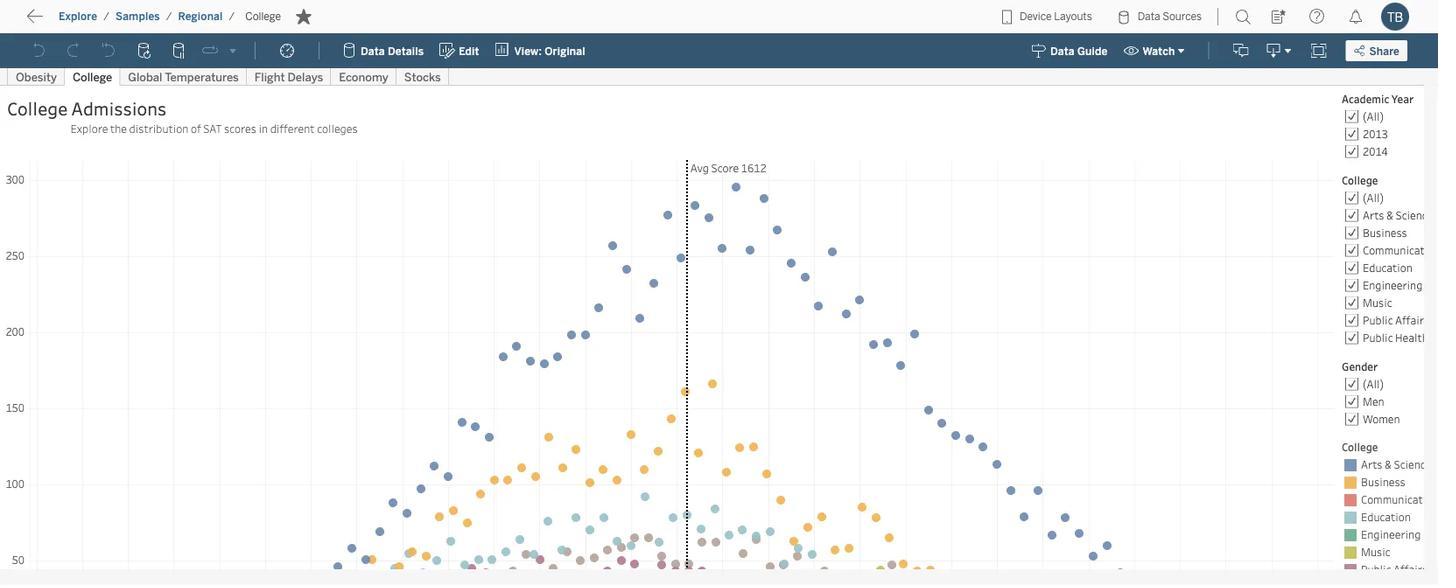 Task type: locate. For each thing, give the bounding box(es) containing it.
/ right to
[[103, 10, 109, 23]]

/ right samples
[[166, 10, 172, 23]]

/
[[103, 10, 109, 23], [166, 10, 172, 23], [229, 10, 235, 23]]

skip
[[46, 13, 75, 30]]

college element
[[240, 10, 286, 23]]

skip to content
[[46, 13, 150, 30]]

college
[[246, 10, 281, 23]]

explore link
[[58, 9, 98, 24]]

skip to content link
[[42, 10, 179, 34]]

content
[[96, 13, 150, 30]]

1 horizontal spatial /
[[166, 10, 172, 23]]

explore / samples / regional /
[[59, 10, 235, 23]]

explore
[[59, 10, 97, 23]]

/ left college
[[229, 10, 235, 23]]

2 / from the left
[[166, 10, 172, 23]]

2 horizontal spatial /
[[229, 10, 235, 23]]

0 horizontal spatial /
[[103, 10, 109, 23]]



Task type: vqa. For each thing, say whether or not it's contained in the screenshot.
Pause Auto Updates image
no



Task type: describe. For each thing, give the bounding box(es) containing it.
regional link
[[177, 9, 224, 24]]

3 / from the left
[[229, 10, 235, 23]]

samples
[[116, 10, 160, 23]]

regional
[[178, 10, 223, 23]]

to
[[79, 13, 93, 30]]

samples link
[[115, 9, 161, 24]]

1 / from the left
[[103, 10, 109, 23]]



